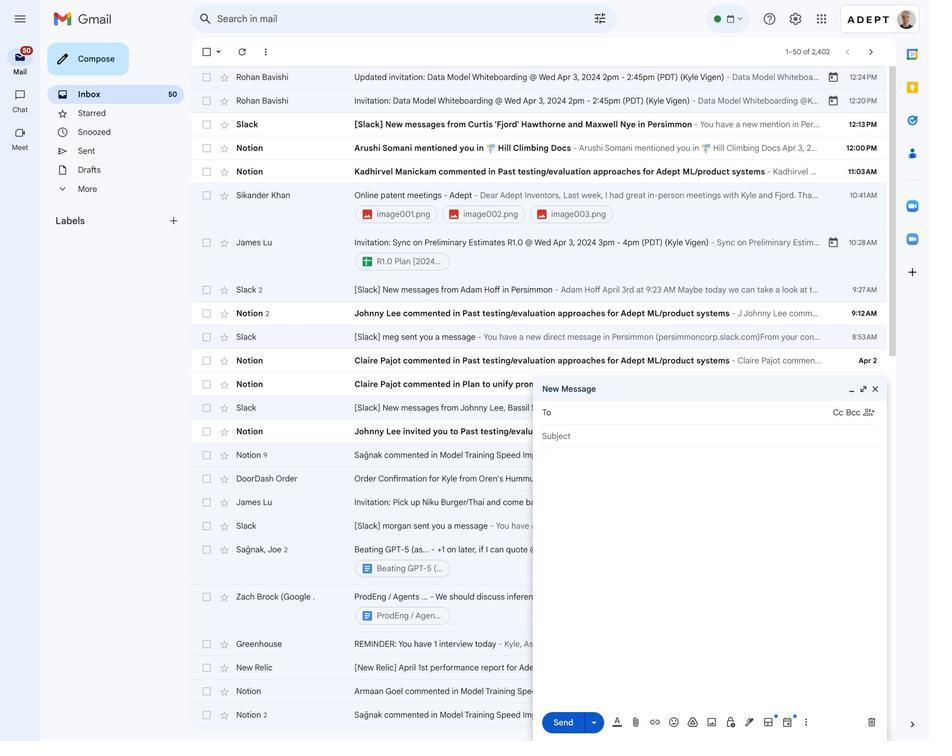 Task type: describe. For each thing, give the bounding box(es) containing it.
4 row from the top
[[191, 137, 887, 160]]

support image
[[763, 12, 777, 26]]

refresh image
[[236, 46, 248, 58]]

23 row from the top
[[191, 680, 887, 704]]

7 row from the top
[[191, 231, 887, 278]]

cell for 8th row from the bottom
[[844, 521, 887, 532]]

Subject field
[[542, 431, 878, 443]]

advanced search options image
[[589, 7, 612, 30]]

gmail image
[[53, 7, 118, 31]]

minimize image
[[847, 385, 857, 394]]

insert signature image
[[744, 717, 756, 729]]

5 row from the top
[[191, 160, 887, 184]]

more options image
[[803, 717, 810, 729]]

Search in mail text field
[[217, 13, 560, 25]]

insert link ‪(⌘k)‬ image
[[649, 717, 661, 729]]

2 calendar event image from the top
[[828, 95, 840, 107]]

12 row from the top
[[191, 373, 887, 397]]

insert emoji ‪(⌘⇧2)‬ image
[[668, 717, 680, 729]]

10 row from the top
[[191, 326, 887, 349]]

cell for 17th row from the top
[[844, 497, 887, 509]]

main menu image
[[13, 12, 27, 26]]

toggle confidential mode image
[[725, 717, 737, 729]]

24 row from the top
[[191, 704, 887, 727]]

discard draft ‪(⌘⇧d)‬ image
[[866, 717, 878, 729]]

cell for 20th row
[[844, 592, 887, 603]]

22 row from the top
[[191, 657, 887, 680]]

search in mail image
[[195, 8, 216, 30]]

14 row from the top
[[191, 420, 887, 444]]

1 row from the top
[[191, 66, 887, 89]]

more email options image
[[260, 46, 272, 58]]

cell for 7th row from the bottom
[[844, 544, 887, 556]]

16 row from the top
[[191, 467, 887, 491]]

close image
[[871, 385, 880, 394]]

To recipients text field
[[557, 402, 834, 424]]

cell for 5th row from the bottom of the page
[[844, 639, 887, 651]]

Search in mail search field
[[191, 5, 617, 33]]

6 row from the top
[[191, 184, 887, 231]]



Task type: locate. For each thing, give the bounding box(es) containing it.
dialog
[[533, 378, 888, 742]]

13 row from the top
[[191, 397, 887, 420]]

2 vertical spatial calendar event image
[[828, 237, 840, 249]]

8 row from the top
[[191, 278, 887, 302]]

cell for 22th row from the top
[[844, 662, 887, 674]]

heading
[[0, 67, 40, 77], [0, 105, 40, 115], [0, 143, 40, 152], [56, 215, 168, 227]]

🚏 image
[[486, 144, 496, 154], [702, 144, 711, 154]]

20 row from the top
[[191, 586, 887, 633]]

select a layout image
[[763, 717, 775, 729]]

calendar event image
[[828, 72, 840, 83], [828, 95, 840, 107], [828, 237, 840, 249]]

1 calendar event image from the top
[[828, 72, 840, 83]]

19 row from the top
[[191, 538, 887, 586]]

pop out image
[[859, 385, 869, 394]]

None checkbox
[[201, 72, 213, 83], [201, 142, 213, 154], [201, 166, 213, 178], [201, 190, 213, 202], [201, 237, 213, 249], [201, 332, 213, 343], [201, 426, 213, 438], [201, 450, 213, 462], [201, 497, 213, 509], [201, 521, 213, 532], [201, 592, 213, 603], [201, 662, 213, 674], [201, 72, 213, 83], [201, 142, 213, 154], [201, 166, 213, 178], [201, 190, 213, 202], [201, 237, 213, 249], [201, 332, 213, 343], [201, 426, 213, 438], [201, 450, 213, 462], [201, 497, 213, 509], [201, 521, 213, 532], [201, 592, 213, 603], [201, 662, 213, 674]]

0 vertical spatial calendar event image
[[828, 72, 840, 83]]

row
[[191, 66, 887, 89], [191, 89, 887, 113], [191, 113, 887, 137], [191, 137, 887, 160], [191, 160, 887, 184], [191, 184, 887, 231], [191, 231, 887, 278], [191, 278, 887, 302], [191, 302, 887, 326], [191, 326, 887, 349], [191, 349, 887, 373], [191, 373, 887, 397], [191, 397, 887, 420], [191, 420, 887, 444], [191, 444, 887, 467], [191, 467, 887, 491], [191, 491, 887, 515], [191, 515, 887, 538], [191, 538, 887, 586], [191, 586, 887, 633], [191, 633, 887, 657], [191, 657, 887, 680], [191, 680, 887, 704], [191, 704, 887, 727], [191, 727, 887, 742]]

cell for 12th row from the bottom
[[844, 426, 887, 438]]

1 horizontal spatial 🚏 image
[[702, 144, 711, 154]]

tab list
[[896, 38, 930, 699]]

21 row from the top
[[191, 633, 887, 657]]

3 row from the top
[[191, 113, 887, 137]]

navigation
[[0, 38, 41, 742]]

2 🚏 image from the left
[[702, 144, 711, 154]]

attach files image
[[631, 717, 642, 729]]

0 horizontal spatial 🚏 image
[[486, 144, 496, 154]]

set up a time to meet image
[[782, 717, 794, 729]]

15 row from the top
[[191, 444, 887, 467]]

17 row from the top
[[191, 491, 887, 515]]

None checkbox
[[201, 46, 213, 58], [201, 95, 213, 107], [201, 119, 213, 131], [201, 284, 213, 296], [201, 308, 213, 320], [201, 355, 213, 367], [201, 379, 213, 391], [201, 402, 213, 414], [201, 473, 213, 485], [201, 544, 213, 556], [201, 639, 213, 651], [201, 686, 213, 698], [201, 710, 213, 722], [201, 46, 213, 58], [201, 95, 213, 107], [201, 119, 213, 131], [201, 284, 213, 296], [201, 308, 213, 320], [201, 355, 213, 367], [201, 379, 213, 391], [201, 402, 213, 414], [201, 473, 213, 485], [201, 544, 213, 556], [201, 639, 213, 651], [201, 686, 213, 698], [201, 710, 213, 722]]

settings image
[[789, 12, 803, 26]]

3 calendar event image from the top
[[828, 237, 840, 249]]

insert photo image
[[706, 717, 718, 729]]

9 row from the top
[[191, 302, 887, 326]]

insert files using drive image
[[687, 717, 699, 729]]

cell for 15th row
[[844, 450, 887, 462]]

11 row from the top
[[191, 349, 887, 373]]

25 row from the top
[[191, 727, 887, 742]]

more send options image
[[589, 717, 600, 729]]

1 🚏 image from the left
[[486, 144, 496, 154]]

cell for 23th row from the top of the page
[[844, 686, 887, 698]]

older image
[[866, 46, 878, 58]]

cell for 10th row from the bottom
[[844, 473, 887, 485]]

2 row from the top
[[191, 89, 887, 113]]

1 vertical spatial calendar event image
[[828, 95, 840, 107]]

cell
[[355, 190, 828, 225], [355, 237, 828, 272], [844, 426, 887, 438], [844, 450, 887, 462], [844, 473, 887, 485], [844, 497, 887, 509], [844, 521, 887, 532], [355, 544, 828, 580], [844, 544, 887, 556], [355, 592, 828, 627], [844, 592, 887, 603], [844, 639, 887, 651], [844, 662, 887, 674], [844, 686, 887, 698]]

18 row from the top
[[191, 515, 887, 538]]



Task type: vqa. For each thing, say whether or not it's contained in the screenshot.
24th row
yes



